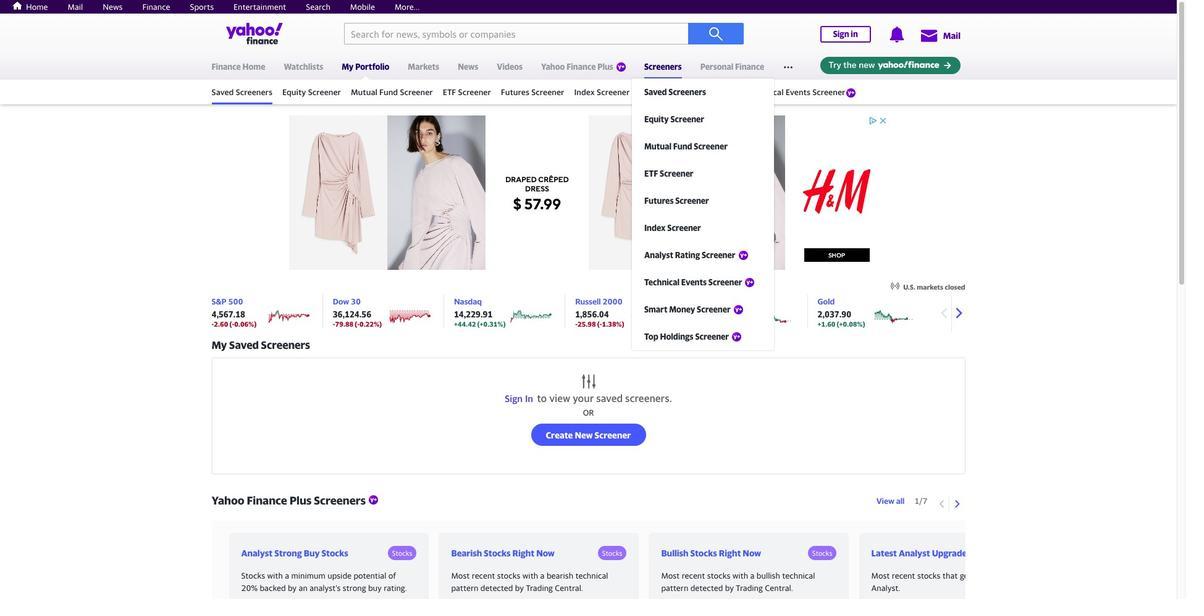 Task type: locate. For each thing, give the bounding box(es) containing it.
0 horizontal spatial news link
[[103, 2, 123, 12]]

equity
[[282, 87, 306, 97], [644, 114, 669, 124]]

equity for futures screener link corresponding to bottommost the technical events screener link
[[644, 114, 669, 124]]

a
[[285, 571, 289, 581], [540, 571, 545, 581], [750, 571, 755, 581]]

0 vertical spatial futures screener
[[501, 87, 564, 97]]

- inside 'dow 30 36,124.56 -79.88 (-0.22%)'
[[333, 320, 335, 328]]

with up backed
[[267, 571, 283, 581]]

0 vertical spatial index
[[574, 87, 595, 97]]

your
[[573, 392, 594, 405]]

1 vertical spatial mail link
[[920, 24, 961, 46]]

1 - from the left
[[212, 320, 214, 328]]

1 horizontal spatial central.
[[765, 583, 793, 593]]

a up backed
[[285, 571, 289, 581]]

rating up crude
[[675, 250, 700, 260]]

technical for the technical events screener link to the top
[[749, 87, 784, 97]]

u.s.
[[903, 283, 916, 291]]

finance for yahoo finance plus
[[567, 62, 596, 72]]

a inside the most recent stocks with a bearish technical pattern detected by trading central.
[[540, 571, 545, 581]]

fund
[[379, 87, 398, 97], [673, 141, 692, 151]]

previous image
[[934, 304, 953, 323]]

3 (- from the left
[[597, 320, 602, 328]]

detected inside the most recent stocks with a bearish technical pattern detected by trading central.
[[481, 583, 513, 593]]

trading down bullish
[[736, 583, 763, 593]]

1 vertical spatial etf
[[644, 169, 658, 179]]

smart
[[644, 305, 668, 314]]

with down bearish stocks right now link
[[523, 571, 538, 581]]

1 horizontal spatial -
[[333, 320, 335, 328]]

events left yahoo finance premium logo
[[786, 87, 811, 97]]

with inside the most recent stocks with a bearish technical pattern detected by trading central.
[[523, 571, 538, 581]]

rating
[[670, 87, 694, 97], [675, 250, 700, 260]]

(- for 1,856.04
[[597, 320, 602, 328]]

(- down 36,124.56
[[355, 320, 360, 328]]

0 vertical spatial analyst rating screener link
[[640, 82, 739, 103]]

stocks down bearish stocks right now
[[497, 571, 520, 581]]

1 vertical spatial analyst rating screener link
[[632, 242, 780, 269]]

2000
[[603, 297, 623, 306]]

an right upgraded
[[1021, 571, 1030, 581]]

0 vertical spatial mail link
[[68, 2, 83, 12]]

videos
[[497, 62, 523, 72]]

screeners
[[644, 62, 682, 72], [236, 87, 272, 97], [669, 87, 706, 97], [261, 339, 310, 352], [314, 494, 366, 507]]

pattern down bullish
[[661, 583, 688, 593]]

right up the most recent stocks with a bearish technical pattern detected by trading central.
[[513, 548, 535, 558]]

Search for news, symbols or companies text field
[[344, 23, 688, 44]]

0 vertical spatial technical
[[749, 87, 784, 97]]

saved screeners down "screeners" link
[[644, 87, 706, 97]]

1 vertical spatial mutual fund screener
[[644, 141, 728, 151]]

mutual fund screener
[[351, 87, 433, 97], [644, 141, 728, 151]]

0 vertical spatial mutual
[[351, 87, 377, 97]]

1 vertical spatial index screener
[[644, 223, 701, 233]]

14,229.91
[[454, 310, 493, 319]]

next image
[[954, 500, 961, 508]]

technical right the bearish
[[575, 571, 608, 581]]

1 stocks from the left
[[497, 571, 520, 581]]

0 horizontal spatial an
[[299, 583, 308, 593]]

premium yahoo finance logo image inside yahoo finance plus link
[[617, 62, 626, 72]]

1 vertical spatial events
[[681, 277, 707, 287]]

my down 2.60
[[212, 339, 227, 352]]

1 vertical spatial mail
[[943, 30, 961, 41]]

technical for bullish stocks right now
[[782, 571, 815, 581]]

mail inside mail link
[[943, 30, 961, 41]]

1 horizontal spatial detected
[[691, 583, 723, 593]]

a left the bearish
[[540, 571, 545, 581]]

1 horizontal spatial most
[[661, 571, 680, 581]]

trading inside the most recent stocks with a bearish technical pattern detected by trading central.
[[526, 583, 553, 593]]

2 central. from the left
[[765, 583, 793, 593]]

technical inside the most recent stocks with a bearish technical pattern detected by trading central.
[[575, 571, 608, 581]]

technical for bearish stocks right now
[[575, 571, 608, 581]]

1 horizontal spatial mutual
[[644, 141, 672, 151]]

saved
[[596, 392, 623, 405]]

1 technical from the left
[[575, 571, 608, 581]]

top
[[644, 332, 658, 342]]

20%
[[241, 583, 258, 593]]

1 horizontal spatial a
[[540, 571, 545, 581]]

2 recent from the left
[[682, 571, 705, 581]]

0 vertical spatial mutual fund screener
[[351, 87, 433, 97]]

sign in
[[833, 29, 858, 39]]

news link left finance link
[[103, 2, 123, 12]]

sign left in
[[505, 393, 523, 404]]

by down bearish stocks right now link
[[515, 583, 524, 593]]

(- for 36,124.56
[[355, 320, 360, 328]]

0 vertical spatial rating
[[670, 87, 694, 97]]

stocks inside analyst strong buy stocks link
[[322, 548, 348, 558]]

1 vertical spatial etf screener
[[644, 169, 694, 179]]

0 horizontal spatial my
[[212, 339, 227, 352]]

premium yahoo finance logo image for smart money screener
[[734, 305, 743, 314]]

3 a from the left
[[750, 571, 755, 581]]

yahoo finance plus screeners
[[212, 494, 366, 507]]

news left finance link
[[103, 2, 123, 12]]

equity screener for equity screener link corresponding to the mutual fund screener link associated with futures screener link associated with the technical events screener link to the top
[[282, 87, 341, 97]]

0 horizontal spatial most
[[451, 571, 470, 581]]

analyst left strong
[[241, 548, 273, 558]]

1 horizontal spatial etf screener
[[644, 169, 694, 179]]

recent down the "bearish"
[[472, 571, 495, 581]]

0 horizontal spatial mail link
[[68, 2, 83, 12]]

fund for bottommost the technical events screener link
[[673, 141, 692, 151]]

1,856.04
[[575, 310, 609, 319]]

rating.
[[384, 583, 407, 593]]

3 with from the left
[[733, 571, 748, 581]]

dow
[[333, 297, 349, 306]]

30
[[351, 297, 361, 306]]

2 detected from the left
[[691, 583, 723, 593]]

0 vertical spatial fund
[[379, 87, 398, 97]]

1 most from the left
[[451, 571, 470, 581]]

4 (- from the left
[[714, 320, 719, 328]]

1 horizontal spatial futures screener link
[[632, 187, 780, 214]]

1 vertical spatial my
[[212, 339, 227, 352]]

bearish stocks right now
[[451, 548, 555, 558]]

2 stocks from the left
[[707, 571, 731, 581]]

2 right from the left
[[719, 548, 741, 558]]

stocks for bearish
[[497, 571, 520, 581]]

technical up smart
[[644, 277, 680, 287]]

with inside most recent stocks with a bullish technical pattern detected by trading central.
[[733, 571, 748, 581]]

1 vertical spatial index
[[644, 223, 666, 233]]

1 vertical spatial sign
[[505, 393, 523, 404]]

1 horizontal spatial mail
[[943, 30, 961, 41]]

now up bullish
[[743, 548, 761, 558]]

sign for sign in to view your saved screeners. or
[[505, 393, 523, 404]]

equity down "screeners" link
[[644, 114, 669, 124]]

premium yahoo finance logo image inside smart money screener link
[[734, 305, 743, 314]]

pattern down the "bearish"
[[451, 583, 478, 593]]

1 horizontal spatial pattern
[[661, 583, 688, 593]]

1 horizontal spatial saved screeners
[[644, 87, 706, 97]]

3 - from the left
[[575, 320, 578, 328]]

in
[[851, 29, 858, 39]]

1 recent from the left
[[472, 571, 495, 581]]

right up most recent stocks with a bullish technical pattern detected by trading central.
[[719, 548, 741, 558]]

0 horizontal spatial news
[[103, 2, 123, 12]]

an inside most recent stocks that get upgraded by an analyst.
[[1021, 571, 1030, 581]]

view
[[549, 392, 570, 405]]

central. for bearish stocks right now
[[555, 583, 583, 593]]

etf screener link for futures screener link corresponding to bottommost the technical events screener link's the mutual fund screener link
[[632, 160, 780, 187]]

1 right from the left
[[513, 548, 535, 558]]

stocks left the that
[[917, 571, 941, 581]]

saved screeners down finance home
[[212, 87, 272, 97]]

1 horizontal spatial mutual fund screener
[[644, 141, 728, 151]]

0 horizontal spatial etf screener link
[[443, 82, 491, 103]]

mobile link
[[350, 2, 375, 12]]

3 recent from the left
[[892, 571, 915, 581]]

1 trading from the left
[[526, 583, 553, 593]]

mail right home link
[[68, 2, 83, 12]]

0 vertical spatial yahoo
[[541, 62, 565, 72]]

most inside most recent stocks with a bullish technical pattern detected by trading central.
[[661, 571, 680, 581]]

now up the bearish
[[536, 548, 555, 558]]

2 - from the left
[[333, 320, 335, 328]]

by inside most recent stocks with a bullish technical pattern detected by trading central.
[[725, 583, 734, 593]]

1 vertical spatial news
[[458, 62, 478, 72]]

premium yahoo finance logo image for analyst rating screener
[[739, 251, 748, 260]]

analyst rating screener up crude
[[644, 250, 736, 260]]

etf screener inside etf screener link
[[644, 169, 694, 179]]

1 vertical spatial yahoo
[[212, 494, 244, 507]]

(- for 4,567.18
[[229, 320, 234, 328]]

2 a from the left
[[540, 571, 545, 581]]

1 horizontal spatial index screener link
[[632, 214, 780, 242]]

analyst strong buy stocks
[[241, 548, 348, 558]]

2 now from the left
[[743, 548, 761, 558]]

1 vertical spatial fund
[[673, 141, 692, 151]]

0.22%)
[[360, 320, 382, 328]]

1 with from the left
[[267, 571, 283, 581]]

by inside stocks with a minimum upside potential of 20% backed by an analyst's strong buy rating.
[[288, 583, 297, 593]]

(- down 1,856.04
[[597, 320, 602, 328]]

russell 2000 1,856.04 -25.98 (-1.38%)
[[575, 297, 624, 328]]

1 central. from the left
[[555, 583, 583, 593]]

an inside stocks with a minimum upside potential of 20% backed by an analyst's strong buy rating.
[[299, 583, 308, 593]]

a left bullish
[[750, 571, 755, 581]]

gold 2,037.90 +1.60 (+0.08%)
[[818, 297, 865, 328]]

central. inside the most recent stocks with a bearish technical pattern detected by trading central.
[[555, 583, 583, 593]]

yahoo inside navigation
[[541, 62, 565, 72]]

3 stocks from the left
[[917, 571, 941, 581]]

(- down 72.18
[[714, 320, 719, 328]]

my
[[342, 62, 354, 72], [212, 339, 227, 352]]

2 technical from the left
[[782, 571, 815, 581]]

news link left videos link
[[458, 54, 478, 77]]

technical events screener up crude
[[644, 277, 742, 287]]

pattern for bullish stocks right now
[[661, 583, 688, 593]]

trading
[[526, 583, 553, 593], [736, 583, 763, 593]]

0 vertical spatial equity screener
[[282, 87, 341, 97]]

an down minimum
[[299, 583, 308, 593]]

index screener link for futures screener link corresponding to bottommost the technical events screener link
[[632, 214, 780, 242]]

etf screener for futures screener link corresponding to bottommost the technical events screener link's the mutual fund screener link etf screener link
[[644, 169, 694, 179]]

nasdaq
[[454, 297, 482, 306]]

a for bullish stocks right now
[[750, 571, 755, 581]]

most inside the most recent stocks with a bearish technical pattern detected by trading central.
[[451, 571, 470, 581]]

a inside most recent stocks with a bullish technical pattern detected by trading central.
[[750, 571, 755, 581]]

plus up analyst strong buy stocks link
[[290, 494, 312, 507]]

- inside s&p 500 4,567.18 -2.60 (-0.06%)
[[212, 320, 214, 328]]

analyst rating screener link up crude
[[632, 242, 780, 269]]

1 horizontal spatial technical events screener
[[749, 87, 845, 97]]

0 horizontal spatial stocks
[[497, 571, 520, 581]]

1 horizontal spatial mail link
[[920, 24, 961, 46]]

0 horizontal spatial equity
[[282, 87, 306, 97]]

1 / 7
[[915, 496, 928, 506]]

by for bullish stocks right now
[[725, 583, 734, 593]]

trading for bearish stocks right now
[[526, 583, 553, 593]]

by inside most recent stocks that get upgraded by an analyst.
[[1010, 571, 1019, 581]]

by down bullish stocks right now link at the right of the page
[[725, 583, 734, 593]]

most recent stocks with a bullish technical pattern detected by trading central.
[[661, 571, 815, 593]]

trading inside most recent stocks with a bullish technical pattern detected by trading central.
[[736, 583, 763, 593]]

1 horizontal spatial news
[[458, 62, 478, 72]]

1 now from the left
[[536, 548, 555, 558]]

saved down finance home
[[212, 87, 234, 97]]

0 vertical spatial equity
[[282, 87, 306, 97]]

premium yahoo finance logo image
[[617, 62, 626, 72], [739, 251, 748, 260], [745, 278, 755, 287], [734, 305, 743, 314], [732, 332, 741, 342]]

navigation
[[0, 51, 1177, 350]]

- for 1,856.04
[[575, 320, 578, 328]]

0 horizontal spatial yahoo
[[212, 494, 244, 507]]

fund for the technical events screener link to the top
[[379, 87, 398, 97]]

screener inside smart money screener link
[[697, 305, 731, 314]]

index screener
[[574, 87, 630, 97], [644, 223, 701, 233]]

sign inside sign in to view your saved screeners. or
[[505, 393, 523, 404]]

0 vertical spatial news
[[103, 2, 123, 12]]

my left the portfolio
[[342, 62, 354, 72]]

plus
[[598, 62, 613, 72], [290, 494, 312, 507]]

rating for "index screener" link related to futures screener link corresponding to bottommost the technical events screener link
[[675, 250, 700, 260]]

1
[[915, 496, 919, 506]]

0 horizontal spatial technical
[[575, 571, 608, 581]]

2 pattern from the left
[[661, 583, 688, 593]]

mutual for bottommost the technical events screener link
[[644, 141, 672, 151]]

central. down bullish
[[765, 583, 793, 593]]

equity screener down watchlists
[[282, 87, 341, 97]]

back image
[[938, 500, 946, 508]]

minimum
[[291, 571, 325, 581]]

markets
[[917, 283, 944, 291]]

0 vertical spatial etf screener
[[443, 87, 491, 97]]

equity down watchlists
[[282, 87, 306, 97]]

russell 2000 link
[[575, 297, 623, 306]]

saved screeners link down finance home
[[212, 82, 272, 103]]

technical events screener left yahoo finance premium logo
[[749, 87, 845, 97]]

0 vertical spatial mail
[[68, 2, 83, 12]]

1 pattern from the left
[[451, 583, 478, 593]]

by
[[1010, 571, 1019, 581], [288, 583, 297, 593], [515, 583, 524, 593], [725, 583, 734, 593]]

most up 'analyst.'
[[871, 571, 890, 581]]

analyst rating screener link
[[640, 82, 739, 103], [632, 242, 780, 269]]

futures for bottommost the technical events screener link
[[644, 196, 674, 206]]

0 horizontal spatial now
[[536, 548, 555, 558]]

sign left the in
[[833, 29, 849, 39]]

recent up 'analyst.'
[[892, 571, 915, 581]]

0 vertical spatial technical events screener
[[749, 87, 845, 97]]

mutual fund screener link for futures screener link corresponding to bottommost the technical events screener link
[[632, 133, 780, 160]]

1 horizontal spatial futures
[[644, 196, 674, 206]]

bullish
[[661, 548, 689, 558]]

1 horizontal spatial events
[[786, 87, 811, 97]]

view
[[877, 496, 895, 506]]

technical down personal finance
[[749, 87, 784, 97]]

premium yahoo finance logo image for technical events screener
[[745, 278, 755, 287]]

1 vertical spatial analyst rating screener
[[644, 250, 736, 260]]

(- down the 4,567.18
[[229, 320, 234, 328]]

finance home
[[212, 62, 265, 72]]

next image
[[949, 304, 968, 323]]

(+0.31%)
[[477, 320, 506, 328]]

0 horizontal spatial index screener link
[[574, 82, 630, 103]]

(- inside s&p 500 4,567.18 -2.60 (-0.06%)
[[229, 320, 234, 328]]

mail link right notifications icon
[[920, 24, 961, 46]]

most down bullish
[[661, 571, 680, 581]]

1 a from the left
[[285, 571, 289, 581]]

pattern inside the most recent stocks with a bearish technical pattern detected by trading central.
[[451, 583, 478, 593]]

0 horizontal spatial index
[[574, 87, 595, 97]]

0 horizontal spatial etf
[[443, 87, 456, 97]]

- inside the russell 2000 1,856.04 -25.98 (-1.38%)
[[575, 320, 578, 328]]

dow 30 36,124.56 -79.88 (-0.22%)
[[333, 297, 382, 328]]

most down the "bearish"
[[451, 571, 470, 581]]

futures screener link
[[501, 82, 564, 103], [632, 187, 780, 214]]

stocks inside the most recent stocks with a bearish technical pattern detected by trading central.
[[497, 571, 520, 581]]

1 horizontal spatial index screener
[[644, 223, 701, 233]]

0 vertical spatial events
[[786, 87, 811, 97]]

that
[[943, 571, 958, 581]]

by inside the most recent stocks with a bearish technical pattern detected by trading central.
[[515, 583, 524, 593]]

mutual fund screener for futures screener link corresponding to bottommost the technical events screener link's the mutual fund screener link
[[644, 141, 728, 151]]

central. inside most recent stocks with a bullish technical pattern detected by trading central.
[[765, 583, 793, 593]]

1 horizontal spatial trading
[[736, 583, 763, 593]]

technical right bullish
[[782, 571, 815, 581]]

recent for bearish
[[472, 571, 495, 581]]

1 horizontal spatial plus
[[598, 62, 613, 72]]

0 horizontal spatial events
[[681, 277, 707, 287]]

equity screener link down watchlists
[[282, 82, 341, 103]]

1 vertical spatial etf screener link
[[632, 160, 780, 187]]

1 horizontal spatial equity
[[644, 114, 669, 124]]

by right upgraded
[[1010, 571, 1019, 581]]

2 horizontal spatial most
[[871, 571, 890, 581]]

- down 36,124.56
[[333, 320, 335, 328]]

1 horizontal spatial technical
[[749, 87, 784, 97]]

1 vertical spatial equity
[[644, 114, 669, 124]]

premium yahoo finance logo image inside top holdings screener link
[[732, 332, 741, 342]]

1 horizontal spatial mutual fund screener link
[[632, 133, 780, 160]]

central.
[[555, 583, 583, 593], [765, 583, 793, 593]]

0 vertical spatial an
[[1021, 571, 1030, 581]]

1 vertical spatial mutual
[[644, 141, 672, 151]]

yahoo finance plus
[[541, 62, 613, 72]]

stocks inside most recent stocks that get upgraded by an analyst.
[[917, 571, 941, 581]]

mutual for the technical events screener link to the top
[[351, 87, 377, 97]]

trading down the bearish
[[526, 583, 553, 593]]

(- inside 'dow 30 36,124.56 -79.88 (-0.22%)'
[[355, 320, 360, 328]]

top holdings screener link
[[632, 323, 780, 350]]

1 horizontal spatial fund
[[673, 141, 692, 151]]

equity screener link for the mutual fund screener link associated with futures screener link associated with the technical events screener link to the top
[[282, 82, 341, 103]]

detected inside most recent stocks with a bullish technical pattern detected by trading central.
[[691, 583, 723, 593]]

2 saved screeners from the left
[[644, 87, 706, 97]]

finance for yahoo finance plus screeners
[[247, 494, 287, 507]]

yahoo finance premium logo image
[[847, 88, 856, 98]]

recent inside the most recent stocks with a bearish technical pattern detected by trading central.
[[472, 571, 495, 581]]

1 vertical spatial technical
[[644, 277, 680, 287]]

central. for bullish stocks right now
[[765, 583, 793, 593]]

0 vertical spatial plus
[[598, 62, 613, 72]]

recent inside most recent stocks with a bullish technical pattern detected by trading central.
[[682, 571, 705, 581]]

0 horizontal spatial pattern
[[451, 583, 478, 593]]

futures screener
[[501, 87, 564, 97], [644, 196, 709, 206]]

mail link right home link
[[68, 2, 83, 12]]

saved down "screeners" link
[[644, 87, 667, 97]]

equity screener for equity screener link corresponding to futures screener link corresponding to bottommost the technical events screener link's the mutual fund screener link
[[644, 114, 704, 124]]

saved screeners link for the mutual fund screener link associated with futures screener link associated with the technical events screener link to the top
[[212, 82, 272, 103]]

pattern inside most recent stocks with a bullish technical pattern detected by trading central.
[[661, 583, 688, 593]]

- down the 4,567.18
[[212, 320, 214, 328]]

saved screeners link down personal on the top of the page
[[632, 78, 780, 106]]

futures screener for futures screener link corresponding to bottommost the technical events screener link
[[644, 196, 709, 206]]

0 vertical spatial analyst rating screener
[[640, 87, 729, 97]]

0 horizontal spatial trading
[[526, 583, 553, 593]]

detected for bullish
[[691, 583, 723, 593]]

- down 1,856.04
[[575, 320, 578, 328]]

etf for futures screener link corresponding to bottommost the technical events screener link's the mutual fund screener link etf screener link
[[644, 169, 658, 179]]

events
[[786, 87, 811, 97], [681, 277, 707, 287]]

1 vertical spatial index screener link
[[632, 214, 780, 242]]

try the new yahoo finance image
[[820, 57, 960, 74]]

my inside navigation
[[342, 62, 354, 72]]

create new screener button
[[531, 424, 646, 446]]

2 trading from the left
[[736, 583, 763, 593]]

1 detected from the left
[[481, 583, 513, 593]]

1 (- from the left
[[229, 320, 234, 328]]

etf for etf screener link for the mutual fund screener link associated with futures screener link associated with the technical events screener link to the top
[[443, 87, 456, 97]]

1 saved screeners from the left
[[212, 87, 272, 97]]

most recent stocks that get upgraded by an analyst.
[[871, 571, 1030, 593]]

news
[[103, 2, 123, 12], [458, 62, 478, 72]]

markets
[[408, 62, 439, 72]]

0 horizontal spatial right
[[513, 548, 535, 558]]

screeners.
[[625, 392, 672, 405]]

4,567.18
[[212, 310, 245, 319]]

events for premium yahoo finance logo within the technical events screener link
[[681, 277, 707, 287]]

0 horizontal spatial mutual fund screener
[[351, 87, 433, 97]]

2,037.90
[[818, 310, 851, 319]]

0 horizontal spatial recent
[[472, 571, 495, 581]]

1 vertical spatial plus
[[290, 494, 312, 507]]

mail link
[[68, 2, 83, 12], [920, 24, 961, 46]]

1 horizontal spatial saved screeners link
[[632, 78, 780, 106]]

technical events screener for premium yahoo finance logo within the technical events screener link
[[644, 277, 742, 287]]

home
[[26, 2, 48, 12], [243, 62, 265, 72]]

with down bullish stocks right now link at the right of the page
[[733, 571, 748, 581]]

plus left "screeners" link
[[598, 62, 613, 72]]

news left videos
[[458, 62, 478, 72]]

0 horizontal spatial plus
[[290, 494, 312, 507]]

premium yahoo finance logo image inside the technical events screener link
[[745, 278, 755, 287]]

1 vertical spatial futures
[[644, 196, 674, 206]]

sign
[[833, 29, 849, 39], [505, 393, 523, 404]]

(- inside the russell 2000 1,856.04 -25.98 (-1.38%)
[[597, 320, 602, 328]]

technical
[[749, 87, 784, 97], [644, 277, 680, 287]]

1 vertical spatial an
[[299, 583, 308, 593]]

events up crude
[[681, 277, 707, 287]]

with
[[267, 571, 283, 581], [523, 571, 538, 581], [733, 571, 748, 581]]

nasdaq link
[[454, 297, 482, 306]]

by right backed
[[288, 583, 297, 593]]

with for bullish
[[733, 571, 748, 581]]

0 horizontal spatial saved screeners
[[212, 87, 272, 97]]

2 (- from the left
[[355, 320, 360, 328]]

rating down "screeners" link
[[670, 87, 694, 97]]

(- inside the crude oil 72.18 (-0.19%)
[[714, 320, 719, 328]]

analyst up smart
[[644, 250, 673, 260]]

2 with from the left
[[523, 571, 538, 581]]

entertainment link
[[234, 2, 286, 12]]

0 horizontal spatial futures screener link
[[501, 82, 564, 103]]

futures
[[501, 87, 529, 97], [644, 196, 674, 206]]

0 horizontal spatial technical
[[644, 277, 680, 287]]

central. down the bearish
[[555, 583, 583, 593]]

bearish
[[547, 571, 573, 581]]

saved screeners
[[212, 87, 272, 97], [644, 87, 706, 97]]

analyst rating screener link down "screeners" link
[[640, 82, 739, 103]]

stocks down bullish stocks right now link at the right of the page
[[707, 571, 731, 581]]

1 horizontal spatial equity screener link
[[632, 106, 780, 133]]

now
[[536, 548, 555, 558], [743, 548, 761, 558]]

technical inside most recent stocks with a bullish technical pattern detected by trading central.
[[782, 571, 815, 581]]

analyst rating screener
[[640, 87, 729, 97], [644, 250, 736, 260]]

mail right notifications icon
[[943, 30, 961, 41]]

2 horizontal spatial -
[[575, 320, 578, 328]]

equity screener link down personal on the top of the page
[[632, 106, 780, 133]]

1 horizontal spatial stocks
[[707, 571, 731, 581]]

detected down the bullish stocks right now at the bottom right of the page
[[691, 583, 723, 593]]

analyst rating screener down "screeners" link
[[640, 87, 729, 97]]

yahoo for yahoo finance plus
[[541, 62, 565, 72]]

plus for yahoo finance plus
[[598, 62, 613, 72]]

detected down bearish stocks right now
[[481, 583, 513, 593]]

3 most from the left
[[871, 571, 890, 581]]

equity screener down "screeners" link
[[644, 114, 704, 124]]

recent down the bullish stocks right now at the bottom right of the page
[[682, 571, 705, 581]]

2 most from the left
[[661, 571, 680, 581]]

pattern
[[451, 583, 478, 593], [661, 583, 688, 593]]

sign inside sign in link
[[833, 29, 849, 39]]

saved screeners link
[[632, 78, 780, 106], [212, 82, 272, 103]]

stocks inside most recent stocks with a bullish technical pattern detected by trading central.
[[707, 571, 731, 581]]



Task type: describe. For each thing, give the bounding box(es) containing it.
a for bearish stocks right now
[[540, 571, 545, 581]]

analyst rating screener for "index screener" link related to futures screener link corresponding to bottommost the technical events screener link
[[644, 250, 736, 260]]

saved down the 0.06%)
[[229, 339, 259, 352]]

0.19%)
[[719, 320, 741, 328]]

bullish
[[757, 571, 780, 581]]

1 vertical spatial technical events screener link
[[632, 269, 780, 296]]

potential
[[354, 571, 386, 581]]

1.38%)
[[602, 320, 624, 328]]

view all
[[877, 496, 905, 506]]

portfolio
[[355, 62, 389, 72]]

stocks inside bearish stocks right now link
[[484, 548, 511, 558]]

create new screener
[[546, 430, 631, 440]]

dow 30 link
[[333, 297, 361, 306]]

sports
[[190, 2, 214, 12]]

trading for bullish stocks right now
[[736, 583, 763, 593]]

futures for the technical events screener link to the top
[[501, 87, 529, 97]]

bullish stocks right now
[[661, 548, 761, 558]]

top holdings screener
[[644, 332, 729, 342]]

most for bearish stocks right now
[[451, 571, 470, 581]]

1 horizontal spatial news link
[[458, 54, 478, 77]]

right for bullish stocks right now
[[719, 548, 741, 558]]

stocks inside bullish stocks right now link
[[690, 548, 717, 558]]

news for topmost news link
[[103, 2, 123, 12]]

index screener for "index screener" link related to futures screener link corresponding to bottommost the technical events screener link
[[644, 223, 701, 233]]

mutual fund screener link for futures screener link associated with the technical events screener link to the top
[[351, 82, 433, 103]]

bearish
[[451, 548, 482, 558]]

technical for bottommost the technical events screener link
[[644, 277, 680, 287]]

search image
[[709, 26, 723, 41]]

most inside most recent stocks that get upgraded by an analyst.
[[871, 571, 890, 581]]

0 vertical spatial news link
[[103, 2, 123, 12]]

screener inside top holdings screener link
[[695, 332, 729, 342]]

gold
[[818, 297, 835, 306]]

money
[[669, 305, 695, 314]]

smart money screener link
[[632, 296, 780, 323]]

7
[[923, 496, 928, 506]]

right for bearish stocks right now
[[513, 548, 535, 558]]

bearish stocks right now link
[[451, 546, 581, 559]]

sign in link
[[505, 393, 533, 404]]

most for bullish stocks right now
[[661, 571, 680, 581]]

sign in to view your saved screeners. or
[[505, 392, 672, 418]]

recent inside most recent stocks that get upgraded by an analyst.
[[892, 571, 915, 581]]

now for bullish stocks right now
[[743, 548, 761, 558]]

news for the right news link
[[458, 62, 478, 72]]

index screener for "index screener" link associated with futures screener link associated with the technical events screener link to the top
[[574, 87, 630, 97]]

+1.60
[[818, 320, 836, 328]]

mobile
[[350, 2, 375, 12]]

/
[[919, 496, 923, 506]]

smart money screener
[[644, 305, 731, 314]]

etf screener for etf screener link for the mutual fund screener link associated with futures screener link associated with the technical events screener link to the top
[[443, 87, 491, 97]]

etf screener link for the mutual fund screener link associated with futures screener link associated with the technical events screener link to the top
[[443, 82, 491, 103]]

detected for bearish
[[481, 583, 513, 593]]

stocks for bullish
[[707, 571, 731, 581]]

analyst's
[[310, 583, 341, 593]]

crude oil 72.18 (-0.19%)
[[697, 297, 741, 328]]

russell
[[575, 297, 601, 306]]

analyst.
[[871, 583, 901, 593]]

analyst rating screener link for the technical events screener link to the top
[[640, 82, 739, 103]]

nasdaq 14,229.91 +44.42 (+0.31%)
[[454, 297, 506, 328]]

with inside stocks with a minimum upside potential of 20% backed by an analyst's strong buy rating.
[[267, 571, 283, 581]]

now for bearish stocks right now
[[536, 548, 555, 558]]

advertisement region
[[289, 116, 888, 270]]

analyst strong buy stocks link
[[241, 546, 371, 559]]

saved screeners for the technical events screener link to the top
[[212, 87, 272, 97]]

index for "index screener" link related to futures screener link corresponding to bottommost the technical events screener link
[[644, 223, 666, 233]]

stocks inside stocks with a minimum upside potential of 20% backed by an analyst's strong buy rating.
[[241, 571, 265, 581]]

saved for futures screener link corresponding to bottommost the technical events screener link's the mutual fund screener link's saved screeners link
[[644, 87, 667, 97]]

buy
[[368, 583, 382, 593]]

notifications image
[[889, 27, 905, 43]]

s&p 500 link
[[212, 297, 243, 306]]

finance link
[[142, 2, 170, 12]]

all
[[896, 496, 905, 506]]

- for 4,567.18
[[212, 320, 214, 328]]

yahoo for yahoo finance plus screeners
[[212, 494, 244, 507]]

my for my saved screeners
[[212, 339, 227, 352]]

search link
[[306, 2, 330, 12]]

s&p
[[212, 297, 226, 306]]

new
[[575, 430, 593, 440]]

finance home link
[[212, 54, 265, 77]]

buy
[[304, 548, 320, 558]]

holdings
[[660, 332, 694, 342]]

home link
[[9, 1, 48, 12]]

25.98
[[578, 320, 596, 328]]

finance for personal finance
[[735, 62, 764, 72]]

s&p 500 4,567.18 -2.60 (-0.06%)
[[212, 297, 257, 328]]

crude oil link
[[697, 297, 731, 306]]

equity for futures screener link associated with the technical events screener link to the top
[[282, 87, 306, 97]]

1 horizontal spatial home
[[243, 62, 265, 72]]

sports link
[[190, 2, 214, 12]]

0 horizontal spatial home
[[26, 2, 48, 12]]

crude
[[697, 297, 719, 306]]

oil
[[720, 297, 731, 306]]

recent for bullish
[[682, 571, 705, 581]]

personal
[[700, 62, 734, 72]]

analyst right latest
[[899, 548, 930, 558]]

sign in link
[[820, 26, 871, 43]]

yahoo finance plus link
[[541, 54, 626, 80]]

a inside stocks with a minimum upside potential of 20% backed by an analyst's strong buy rating.
[[285, 571, 289, 581]]

with for bearish
[[523, 571, 538, 581]]

79.88
[[335, 320, 354, 328]]

- for 36,124.56
[[333, 320, 335, 328]]

2.60
[[214, 320, 228, 328]]

closed
[[945, 283, 965, 291]]

saved for saved screeners link related to the mutual fund screener link associated with futures screener link associated with the technical events screener link to the top
[[212, 87, 234, 97]]

analyst rating screener link for bottommost the technical events screener link
[[632, 242, 780, 269]]

bullish stocks right now link
[[661, 546, 791, 559]]

+44.42
[[454, 320, 476, 328]]

index for "index screener" link associated with futures screener link associated with the technical events screener link to the top
[[574, 87, 595, 97]]

equity screener link for futures screener link corresponding to bottommost the technical events screener link's the mutual fund screener link
[[632, 106, 780, 133]]

36,124.56
[[333, 310, 371, 319]]

personal finance link
[[700, 54, 764, 77]]

latest
[[871, 548, 897, 558]]

by for bearish stocks right now
[[515, 583, 524, 593]]

screener inside create new screener button
[[595, 430, 631, 440]]

my saved screeners
[[212, 339, 310, 352]]

upgraded
[[932, 548, 972, 558]]

futures screener link for the technical events screener link to the top
[[501, 82, 564, 103]]

futures screener for futures screener link associated with the technical events screener link to the top
[[501, 87, 564, 97]]

create
[[546, 430, 573, 440]]

saved screeners for bottommost the technical events screener link
[[644, 87, 706, 97]]

sign for sign in
[[833, 29, 849, 39]]

view all link
[[877, 496, 905, 506]]

premium yahoo finance logo image for top holdings screener
[[732, 332, 741, 342]]

more... link
[[395, 2, 420, 12]]

by for analyst strong buy stocks
[[288, 583, 297, 593]]

pattern for bearish stocks right now
[[451, 583, 478, 593]]

my portfolio link
[[342, 54, 389, 80]]

search
[[306, 2, 330, 12]]

personal finance
[[700, 62, 764, 72]]

premium yahoo finance logo image for yahoo finance plus
[[617, 62, 626, 72]]

analyst rating screener for "index screener" link associated with futures screener link associated with the technical events screener link to the top
[[640, 87, 729, 97]]

72.18
[[697, 310, 718, 319]]

0 vertical spatial technical events screener link
[[749, 82, 856, 103]]

plus for yahoo finance plus screeners
[[290, 494, 312, 507]]

of
[[388, 571, 396, 581]]

strong
[[274, 548, 302, 558]]

index screener link for futures screener link associated with the technical events screener link to the top
[[574, 82, 630, 103]]

technical events screener for yahoo finance premium logo
[[749, 87, 845, 97]]

or
[[583, 408, 594, 418]]

in
[[525, 393, 533, 404]]

my for my portfolio
[[342, 62, 354, 72]]

analyst down "screeners" link
[[640, 87, 668, 97]]

navigation containing finance home
[[0, 51, 1177, 350]]

upside
[[328, 571, 352, 581]]

rating for "index screener" link associated with futures screener link associated with the technical events screener link to the top
[[670, 87, 694, 97]]

most recent stocks with a bearish technical pattern detected by trading central.
[[451, 571, 608, 593]]

futures screener link for bottommost the technical events screener link
[[632, 187, 780, 214]]

mutual fund screener for the mutual fund screener link associated with futures screener link associated with the technical events screener link to the top
[[351, 87, 433, 97]]

stocks inside latest analyst upgraded stocks link
[[974, 548, 1001, 558]]

markets link
[[408, 54, 439, 77]]

events for yahoo finance premium logo
[[786, 87, 811, 97]]

saved screeners link for futures screener link corresponding to bottommost the technical events screener link's the mutual fund screener link
[[632, 78, 780, 106]]



Task type: vqa. For each thing, say whether or not it's contained in the screenshot.
2nd pattern from the right
yes



